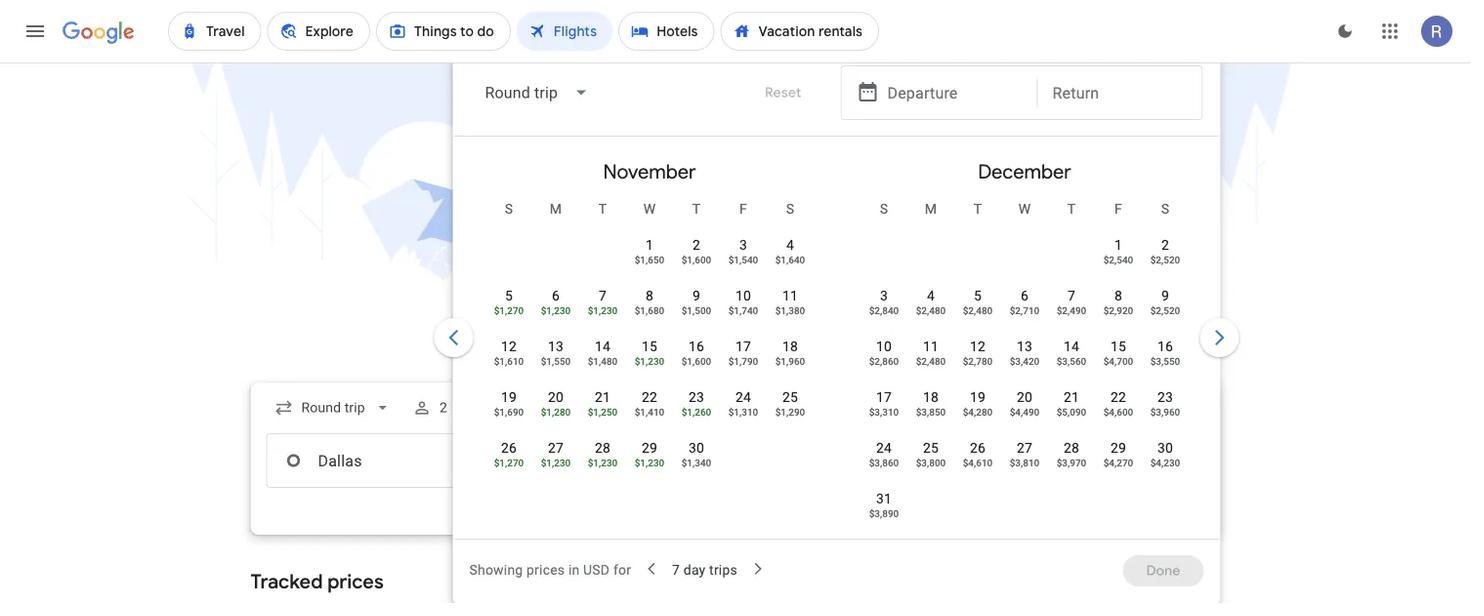 Task type: describe. For each thing, give the bounding box(es) containing it.
6 for 6 $1,230
[[551, 288, 559, 304]]

21 $1,250
[[587, 389, 617, 418]]

sat, nov 4 element
[[786, 235, 794, 255]]

previous image
[[430, 315, 477, 361]]

26 for 26 $4,610
[[969, 440, 985, 456]]

thu, nov 16 element
[[688, 337, 704, 357]]

, 2543 us dollars element
[[1103, 254, 1133, 266]]

6 for 6 $2,710
[[1020, 288, 1028, 304]]

, 1597 us dollars element
[[681, 254, 711, 266]]

showing
[[469, 562, 523, 578]]

7 $1,230
[[587, 288, 617, 316]]

3 t from the left
[[973, 201, 981, 217]]

14 for 14 $3,560
[[1063, 338, 1079, 355]]

, 1546 us dollars element
[[540, 356, 570, 367]]

24 for 24 $3,860
[[876, 440, 891, 456]]

, 2844 us dollars element
[[869, 305, 898, 316]]

3 for 3 $2,840
[[880, 288, 887, 304]]

, 1684 us dollars element
[[634, 305, 664, 316]]

24 for 24 $1,310
[[735, 389, 751, 405]]

november row group
[[462, 145, 837, 531]]

$1,640
[[775, 254, 805, 266]]

15 $4,700
[[1103, 338, 1133, 367]]

day
[[684, 562, 706, 578]]

26 $1,270
[[493, 440, 523, 469]]

, 1600 us dollars element
[[681, 356, 711, 367]]

thu, dec 7 element
[[1067, 286, 1075, 306]]

$4,610
[[962, 457, 992, 469]]

$1,650
[[634, 254, 664, 266]]

18 $3,850
[[915, 389, 945, 418]]

search button
[[683, 514, 787, 553]]

row containing 3
[[860, 277, 1188, 333]]

, 1412 us dollars element
[[634, 406, 664, 418]]

$3,310
[[869, 406, 898, 418]]

7 day trips
[[672, 562, 737, 578]]

$3,420
[[1009, 356, 1039, 367]]

17 $3,310
[[869, 389, 898, 418]]

, 4491 us dollars element
[[1009, 406, 1039, 418]]

search
[[726, 525, 771, 542]]

fri, nov 17 element
[[735, 337, 751, 357]]

flights
[[656, 278, 815, 347]]

10 $1,740
[[728, 288, 758, 316]]

, 1537 us dollars element
[[728, 254, 758, 266]]

$1,610
[[493, 356, 523, 367]]

mon, nov 6 element
[[551, 286, 559, 306]]

view all
[[1147, 573, 1196, 591]]

tue, nov 28 element
[[594, 439, 610, 458]]

mon, nov 20 element
[[547, 388, 563, 407]]

8 for 8 $2,920
[[1114, 288, 1122, 304]]

29 $1,230
[[634, 440, 664, 469]]

13 for 13 $1,550
[[547, 338, 563, 355]]

tracked prices
[[251, 569, 384, 594]]

, 3801 us dollars element
[[915, 457, 945, 469]]

, 4704 us dollars element
[[1103, 356, 1133, 367]]

5 for 5 $1,270
[[504, 288, 512, 304]]

7 $2,490
[[1056, 288, 1086, 316]]

3 s from the left
[[879, 201, 888, 217]]

row containing 24
[[860, 430, 1188, 485]]

, 1744 us dollars element
[[728, 305, 758, 316]]

1 for november
[[645, 237, 653, 253]]

, 3968 us dollars element
[[1056, 457, 1086, 469]]

27 $3,810
[[1009, 440, 1039, 469]]

sun, nov 12 element
[[501, 337, 516, 357]]

$2,480 for 4
[[915, 305, 945, 316]]

1 s from the left
[[504, 201, 513, 217]]

, 1307 us dollars element
[[728, 406, 758, 418]]

all
[[1182, 573, 1196, 591]]

f for december
[[1114, 201, 1122, 217]]

fri, nov 3 element
[[739, 235, 747, 255]]

$1,230 for 15
[[634, 356, 664, 367]]

, 3423 us dollars element
[[1009, 356, 1039, 367]]

fri, dec 8 element
[[1114, 286, 1122, 306]]

9 $1,500
[[681, 288, 711, 316]]

29 for 29 $4,270
[[1110, 440, 1126, 456]]

sun, dec 24 element
[[876, 439, 891, 458]]

, 1504 us dollars element
[[681, 305, 711, 316]]

sun, dec 31 element
[[876, 489, 891, 509]]

2 inside 2 popup button
[[439, 400, 447, 416]]

, 1379 us dollars element
[[775, 305, 805, 316]]

change appearance image
[[1322, 8, 1368, 55]]

wed, nov 22 element
[[641, 388, 657, 407]]

1 $1,650
[[634, 237, 664, 266]]

thu, dec 28 element
[[1063, 439, 1079, 458]]

$1,540
[[728, 254, 758, 266]]

showing prices in usd for
[[469, 562, 631, 578]]

$1,270 for 5
[[493, 305, 523, 316]]

30 $4,230
[[1150, 440, 1180, 469]]

row containing 17
[[860, 379, 1188, 435]]

$4,280
[[962, 406, 992, 418]]

, 1228 us dollars element for 15
[[634, 356, 664, 367]]

1 return text field from the top
[[1053, 66, 1187, 119]]

, 1612 us dollars element
[[493, 356, 523, 367]]

wed, dec 20 element
[[1016, 388, 1032, 407]]

23 $3,960
[[1150, 389, 1180, 418]]

in
[[568, 562, 580, 578]]

$4,700
[[1103, 356, 1133, 367]]

6 $2,710
[[1009, 288, 1039, 316]]

thu, dec 14 element
[[1063, 337, 1079, 357]]

sat, dec 9 element
[[1161, 286, 1169, 306]]

sun, nov 26 element
[[501, 439, 516, 458]]

11 $2,480
[[915, 338, 945, 367]]

1 departure text field from the top
[[887, 66, 1022, 119]]

, 3955 us dollars element
[[1150, 406, 1180, 418]]

$3,800
[[915, 457, 945, 469]]

2 button
[[404, 385, 482, 432]]

$3,550
[[1150, 356, 1180, 367]]

thu, nov 9 element
[[692, 286, 700, 306]]

2 for december
[[1161, 237, 1169, 253]]

prices for showing
[[527, 562, 565, 578]]

$1,600 for 16
[[681, 356, 711, 367]]

$1,690
[[493, 406, 523, 418]]

fri, dec 1 element
[[1114, 235, 1122, 255]]

, 2478 us dollars element for 5
[[962, 305, 992, 316]]

none text field inside flight search field
[[266, 434, 542, 488]]

2 return text field from the top
[[1053, 435, 1187, 487]]

28 $3,970
[[1056, 440, 1086, 469]]

20 for 20 $1,280
[[547, 389, 563, 405]]

10 $2,860
[[869, 338, 898, 367]]

, 4282 us dollars element
[[962, 406, 992, 418]]

$2,840
[[869, 305, 898, 316]]

26 for 26 $1,270
[[501, 440, 516, 456]]

swap origin and destination. image
[[534, 449, 557, 473]]

7 for 7 $1,230
[[598, 288, 606, 304]]

, 1960 us dollars element
[[775, 356, 805, 367]]

, 1647 us dollars element
[[634, 254, 664, 266]]

12 for 12 $2,780
[[969, 338, 985, 355]]

1 $2,540
[[1103, 237, 1133, 266]]

6 $1,230
[[540, 288, 570, 316]]

9 for 9 $2,520
[[1161, 288, 1169, 304]]

, 1228 us dollars element for 6
[[540, 305, 570, 316]]

19 for 19 $1,690
[[501, 389, 516, 405]]

$1,740
[[728, 305, 758, 316]]

m for november
[[549, 201, 561, 217]]

$2,920
[[1103, 305, 1133, 316]]

28 $1,230
[[587, 440, 617, 469]]

1 for december
[[1114, 237, 1122, 253]]

$1,380
[[775, 305, 805, 316]]

trips
[[709, 562, 737, 578]]

sat, dec 16 element
[[1157, 337, 1173, 357]]

$1,280
[[540, 406, 570, 418]]

tue, dec 5 element
[[973, 286, 981, 306]]

$4,490
[[1009, 406, 1039, 418]]

for
[[613, 562, 631, 578]]

4 $2,480
[[915, 288, 945, 316]]

15 for 15 $4,700
[[1110, 338, 1126, 355]]

$2,480 for 11
[[915, 356, 945, 367]]

sun, nov 5 element
[[504, 286, 512, 306]]

, 1341 us dollars element
[[681, 457, 711, 469]]

22 for 22 $4,600
[[1110, 389, 1126, 405]]

fri, nov 10 element
[[735, 286, 751, 306]]

8 for 8 $1,680
[[645, 288, 653, 304]]

5 $2,480
[[962, 288, 992, 316]]

wed, dec 13 element
[[1016, 337, 1032, 357]]

12 $2,780
[[962, 338, 992, 367]]

15 $1,230
[[634, 338, 664, 367]]

27 $1,230
[[540, 440, 570, 469]]

$1,250
[[587, 406, 617, 418]]

27 for 27 $3,810
[[1016, 440, 1032, 456]]

november
[[603, 159, 696, 184]]

wed, nov 29 element
[[641, 439, 657, 458]]

9 for 9 $1,500
[[692, 288, 700, 304]]

, 3813 us dollars element
[[1009, 457, 1039, 469]]

fri, dec 29 element
[[1110, 439, 1126, 458]]

$1,260
[[681, 406, 711, 418]]

$1,310
[[728, 406, 758, 418]]

20 $4,490
[[1009, 389, 1039, 418]]

17 $1,790
[[728, 338, 758, 367]]

, 4600 us dollars element
[[1103, 406, 1133, 418]]

$1,600 for 2
[[681, 254, 711, 266]]

w for december
[[1018, 201, 1030, 217]]

december row group
[[837, 145, 1212, 536]]

9 $2,520
[[1150, 288, 1180, 316]]

$2,860
[[869, 356, 898, 367]]

22 $1,410
[[634, 389, 664, 418]]

fri, dec 22 element
[[1110, 388, 1126, 407]]

17 for 17 $1,790
[[735, 338, 751, 355]]

sat, nov 25 element
[[782, 388, 798, 407]]

wed, nov 1 element
[[645, 235, 653, 255]]

$2,710
[[1009, 305, 1039, 316]]

row containing 10
[[860, 328, 1188, 384]]

4 $1,640
[[775, 237, 805, 266]]

, 3309 us dollars element
[[869, 406, 898, 418]]

21 for 21 $1,250
[[594, 389, 610, 405]]

sat, dec 23 element
[[1157, 388, 1173, 407]]

30 for 30 $1,340
[[688, 440, 704, 456]]

row containing 26
[[485, 430, 719, 485]]

row containing 5
[[485, 277, 813, 333]]

2 t from the left
[[692, 201, 700, 217]]

8 $1,680
[[634, 288, 664, 316]]



Task type: locate. For each thing, give the bounding box(es) containing it.
14 $3,560
[[1056, 338, 1086, 367]]

wed, dec 27 element
[[1016, 439, 1032, 458]]

9
[[692, 288, 700, 304], [1161, 288, 1169, 304]]

7 inside "7 $1,230"
[[598, 288, 606, 304]]

23 up the $3,960
[[1157, 389, 1173, 405]]

19 up the , 1692 us dollars element
[[501, 389, 516, 405]]

1 horizontal spatial 11
[[923, 338, 938, 355]]

, 1228 us dollars element right 27 $1,230
[[587, 457, 617, 469]]

2 8 from the left
[[1114, 288, 1122, 304]]

17
[[735, 338, 751, 355], [876, 389, 891, 405]]

1 30 from the left
[[688, 440, 704, 456]]

1 vertical spatial $2,520
[[1150, 305, 1180, 316]]

2 $1,270 from the top
[[493, 457, 523, 469]]

24 up ", 3861 us dollars" element
[[876, 440, 891, 456]]

$1,500
[[681, 305, 711, 316]]

11 for 11 $2,480
[[923, 338, 938, 355]]

, 2522 us dollars element
[[1150, 254, 1180, 266], [1150, 305, 1180, 316]]

0 horizontal spatial 2
[[439, 400, 447, 416]]

thu, nov 30 element
[[688, 439, 704, 458]]

1 horizontal spatial m
[[924, 201, 936, 217]]

1 15 from the left
[[641, 338, 657, 355]]

27 inside 27 $3,810
[[1016, 440, 1032, 456]]

2 inside the 2 $1,600
[[692, 237, 700, 253]]

$1,600
[[681, 254, 711, 266], [681, 356, 711, 367]]

7 inside 7 $2,490
[[1067, 288, 1075, 304]]

2 m from the left
[[924, 201, 936, 217]]

18 up $1,960 on the bottom right of the page
[[782, 338, 798, 355]]

2
[[692, 237, 700, 253], [1161, 237, 1169, 253], [439, 400, 447, 416]]

0 horizontal spatial 30
[[688, 440, 704, 456]]

Flight search field
[[235, 49, 1243, 604]]

18
[[782, 338, 798, 355], [923, 389, 938, 405]]

0 vertical spatial return text field
[[1053, 66, 1187, 119]]

15 up , 4704 us dollars element
[[1110, 338, 1126, 355]]

mon, dec 25 element
[[923, 439, 938, 458]]

21 up , 1249 us dollars element
[[594, 389, 610, 405]]

, 1291 us dollars element
[[775, 406, 805, 418]]

21 up the , 5092 us dollars element
[[1063, 389, 1079, 405]]

19 $1,690
[[493, 389, 523, 418]]

sat, nov 11 element
[[782, 286, 798, 306]]

2 27 from the left
[[1016, 440, 1032, 456]]

1 horizontal spatial f
[[1114, 201, 1122, 217]]

0 horizontal spatial 1
[[645, 237, 653, 253]]

row containing 19
[[485, 379, 813, 435]]

1 horizontal spatial 15
[[1110, 338, 1126, 355]]

usd
[[583, 562, 610, 578]]

sun, dec 10 element
[[876, 337, 891, 357]]

grid containing november
[[462, 145, 1212, 551]]

30 up , 4230 us dollars element
[[1157, 440, 1173, 456]]

1 $1,270 from the top
[[493, 305, 523, 316]]

1 horizontal spatial 21
[[1063, 389, 1079, 405]]

Return text field
[[1053, 66, 1187, 119], [1053, 435, 1187, 487]]

sun, dec 17 element
[[876, 388, 891, 407]]

2 right fri, dec 1 element
[[1161, 237, 1169, 253]]

17 up , 3309 us dollars "element"
[[876, 389, 891, 405]]

prices right tracked
[[327, 569, 384, 594]]

30 $1,340
[[681, 440, 711, 469]]

0 vertical spatial , 2522 us dollars element
[[1150, 254, 1180, 266]]

2 $1,600 from the top
[[681, 356, 711, 367]]

, 3853 us dollars element
[[915, 406, 945, 418]]

$1,230 for 29
[[634, 457, 664, 469]]

0 horizontal spatial 7
[[598, 288, 606, 304]]

$1,290
[[775, 406, 805, 418]]

3 up $2,840
[[880, 288, 887, 304]]

, 2478 us dollars element for 11
[[915, 356, 945, 367]]

8 up , 1684 us dollars element
[[645, 288, 653, 304]]

$2,540
[[1103, 254, 1133, 266]]

w inside the november row group
[[643, 201, 655, 217]]

1 vertical spatial return text field
[[1053, 435, 1187, 487]]

2 up , 1597 us dollars element
[[692, 237, 700, 253]]

mon, dec 4 element
[[926, 286, 934, 306]]

$1,270 left swap origin and destination. icon on the bottom left of page
[[493, 457, 523, 469]]

10
[[735, 288, 751, 304], [876, 338, 891, 355]]

tracked
[[251, 569, 323, 594]]

9 up $1,500
[[692, 288, 700, 304]]

2 1 from the left
[[1114, 237, 1122, 253]]

29 up $4,270
[[1110, 440, 1126, 456]]

tue, nov 7 element
[[598, 286, 606, 306]]

16 inside 16 $3,550
[[1157, 338, 1173, 355]]

13 inside 13 $1,550
[[547, 338, 563, 355]]

1 horizontal spatial 7
[[672, 562, 680, 578]]

1 $2,520 from the top
[[1150, 254, 1180, 266]]

1 m from the left
[[549, 201, 561, 217]]

2 14 from the left
[[1063, 338, 1079, 355]]

$2,480
[[915, 305, 945, 316], [962, 305, 992, 316], [915, 356, 945, 367]]

1 horizontal spatial 5
[[973, 288, 981, 304]]

1 vertical spatial 24
[[876, 440, 891, 456]]

0 horizontal spatial 9
[[692, 288, 700, 304]]

1 8 from the left
[[645, 288, 653, 304]]

10 for 10 $1,740
[[735, 288, 751, 304]]

12 up , 2778 us dollars element
[[969, 338, 985, 355]]

$1,230 up the wed, nov 22 element
[[634, 356, 664, 367]]

2 6 from the left
[[1020, 288, 1028, 304]]

, 2478 us dollars element for 4
[[915, 305, 945, 316]]

, 1228 us dollars element for 29
[[634, 457, 664, 469]]

, 2522 us dollars element for 2
[[1150, 254, 1180, 266]]

10 inside 10 $2,860
[[876, 338, 891, 355]]

31 $3,890
[[869, 491, 898, 520]]

None text field
[[266, 434, 542, 488]]

2 13 from the left
[[1016, 338, 1032, 355]]

0 horizontal spatial 10
[[735, 288, 751, 304]]

0 horizontal spatial 25
[[782, 389, 798, 405]]

row containing 12
[[485, 328, 813, 384]]

$3,560
[[1056, 356, 1086, 367]]

1 horizontal spatial 2
[[692, 237, 700, 253]]

1 horizontal spatial 17
[[876, 389, 891, 405]]

1 horizontal spatial 9
[[1161, 288, 1169, 304]]

16 up , 3549 us dollars element
[[1157, 338, 1173, 355]]

0 vertical spatial $2,520
[[1150, 254, 1180, 266]]

0 horizontal spatial 16
[[688, 338, 704, 355]]

2 21 from the left
[[1063, 389, 1079, 405]]

22 up $4,600
[[1110, 389, 1126, 405]]

0 horizontal spatial 21
[[594, 389, 610, 405]]

1 t from the left
[[598, 201, 606, 217]]

9 inside 9 $1,500
[[692, 288, 700, 304]]

26
[[501, 440, 516, 456], [969, 440, 985, 456]]

$5,090
[[1056, 406, 1086, 418]]

1 horizontal spatial 28
[[1063, 440, 1079, 456]]

23 up $1,260
[[688, 389, 704, 405]]

27 for 27 $1,230
[[547, 440, 563, 456]]

21
[[594, 389, 610, 405], [1063, 389, 1079, 405]]

16 $1,600
[[681, 338, 711, 367]]

23 for 23 $1,260
[[688, 389, 704, 405]]

s up sun, dec 3 element
[[879, 201, 888, 217]]

$4,230
[[1150, 457, 1180, 469]]

25 inside 25 $3,800
[[923, 440, 938, 456]]

1 up $2,540
[[1114, 237, 1122, 253]]

14 up , 3562 us dollars element
[[1063, 338, 1079, 355]]

1 horizontal spatial 24
[[876, 440, 891, 456]]

1 , 1268 us dollars element from the top
[[493, 305, 523, 316]]

1 vertical spatial 3
[[880, 288, 887, 304]]

f
[[739, 201, 747, 217], [1114, 201, 1122, 217]]

view
[[1147, 573, 1178, 591]]

23 $1,260
[[681, 389, 711, 418]]

0 horizontal spatial 24
[[735, 389, 751, 405]]

None field
[[469, 69, 605, 116], [266, 391, 400, 426], [469, 69, 605, 116], [266, 391, 400, 426]]

0 horizontal spatial 15
[[641, 338, 657, 355]]

30 inside 30 $4,230
[[1157, 440, 1173, 456]]

prices for tracked
[[327, 569, 384, 594]]

, 1228 us dollars element for 27
[[540, 457, 570, 469]]

1 inside 1 $2,540
[[1114, 237, 1122, 253]]

fri, dec 15 element
[[1110, 337, 1126, 357]]

24 inside the 24 $3,860
[[876, 440, 891, 456]]

, 1228 us dollars element for 28
[[587, 457, 617, 469]]

16 for 16 $1,600
[[688, 338, 704, 355]]

2 16 from the left
[[1157, 338, 1173, 355]]

, 1249 us dollars element
[[587, 406, 617, 418]]

26 down $1,690
[[501, 440, 516, 456]]

, 3886 us dollars element
[[869, 508, 898, 520]]

1 16 from the left
[[688, 338, 704, 355]]

13 $1,550
[[540, 338, 570, 367]]

, 4230 us dollars element
[[1150, 457, 1180, 469]]

$2,520 up sat, dec 16 element
[[1150, 305, 1180, 316]]

w inside december row group
[[1018, 201, 1030, 217]]

1 21 from the left
[[594, 389, 610, 405]]

$1,600 inside row
[[681, 356, 711, 367]]

11 up , 1379 us dollars 'element'
[[782, 288, 798, 304]]

0 vertical spatial , 1268 us dollars element
[[493, 305, 523, 316]]

$1,790
[[728, 356, 758, 367]]

0 horizontal spatial f
[[739, 201, 747, 217]]

19 up , 4282 us dollars element
[[969, 389, 985, 405]]

f inside the november row group
[[739, 201, 747, 217]]

2 15 from the left
[[1110, 338, 1126, 355]]

, 2478 us dollars element up mon, dec 18 element
[[915, 356, 945, 367]]

2 left $1,690
[[439, 400, 447, 416]]

1 vertical spatial 17
[[876, 389, 891, 405]]

0 vertical spatial 25
[[782, 389, 798, 405]]

3 inside '3 $1,540'
[[739, 237, 747, 253]]

11 down 4 $2,480
[[923, 338, 938, 355]]

5
[[504, 288, 512, 304], [973, 288, 981, 304]]

prices left in
[[527, 562, 565, 578]]

19
[[501, 389, 516, 405], [969, 389, 985, 405]]

$1,410
[[634, 406, 664, 418]]

1 vertical spatial 10
[[876, 338, 891, 355]]

, 1792 us dollars element
[[728, 356, 758, 367]]

22 up , 1412 us dollars element
[[641, 389, 657, 405]]

, 3549 us dollars element
[[1150, 356, 1180, 367]]

18 for 18 $3,850
[[923, 389, 938, 405]]

19 inside 19 $1,690
[[501, 389, 516, 405]]

$3,850
[[915, 406, 945, 418]]

1 vertical spatial 4
[[926, 288, 934, 304]]

1 9 from the left
[[692, 288, 700, 304]]

next image
[[1196, 315, 1243, 361]]

wed, nov 8 element
[[645, 286, 653, 306]]

4 up $1,640
[[786, 237, 794, 253]]

0 horizontal spatial 18
[[782, 338, 798, 355]]

w down december
[[1018, 201, 1030, 217]]

$1,340
[[681, 457, 711, 469]]

18 $1,960
[[775, 338, 805, 367]]

0 vertical spatial $1,600
[[681, 254, 711, 266]]

, 1228 us dollars element
[[540, 305, 570, 316], [587, 305, 617, 316], [634, 356, 664, 367], [540, 457, 570, 469], [587, 457, 617, 469], [634, 457, 664, 469]]

21 for 21 $5,090
[[1063, 389, 1079, 405]]

$1,230 for 28
[[587, 457, 617, 469]]

11 inside 11 $1,380
[[782, 288, 798, 304]]

1 vertical spatial , 2522 us dollars element
[[1150, 305, 1180, 316]]

f inside december row group
[[1114, 201, 1122, 217]]

tue, dec 12 element
[[969, 337, 985, 357]]

19 inside the 19 $4,280
[[969, 389, 985, 405]]

, 2778 us dollars element
[[962, 356, 992, 367]]

18 inside 18 $1,960
[[782, 338, 798, 355]]

12 inside 12 $2,780
[[969, 338, 985, 355]]

2 30 from the left
[[1157, 440, 1173, 456]]

$1,230 left , 1341 us dollars element
[[634, 457, 664, 469]]

0 horizontal spatial 19
[[501, 389, 516, 405]]

0 horizontal spatial 23
[[688, 389, 704, 405]]

16 $3,550
[[1150, 338, 1180, 367]]

f for november
[[739, 201, 747, 217]]

27 down , 1279 us dollars element
[[547, 440, 563, 456]]

$1,550
[[540, 356, 570, 367]]

1 horizontal spatial 13
[[1016, 338, 1032, 355]]

24 $1,310
[[728, 389, 758, 418]]

2 19 from the left
[[969, 389, 985, 405]]

w up wed, nov 1 element
[[643, 201, 655, 217]]

11 for 11 $1,380
[[782, 288, 798, 304]]

12 up ", 1612 us dollars" element
[[501, 338, 516, 355]]

24 $3,860
[[869, 440, 898, 469]]

tue, dec 19 element
[[969, 388, 985, 407]]

2 20 from the left
[[1016, 389, 1032, 405]]

t
[[598, 201, 606, 217], [692, 201, 700, 217], [973, 201, 981, 217], [1067, 201, 1075, 217]]

$2,480 up the tue, dec 12 "element"
[[962, 305, 992, 316]]

1 vertical spatial 11
[[923, 338, 938, 355]]

, 2478 us dollars element up mon, dec 11 'element'
[[915, 305, 945, 316]]

28 inside "28 $3,970"
[[1063, 440, 1079, 456]]

tue, dec 26 element
[[969, 439, 985, 458]]

15 inside "15 $4,700"
[[1110, 338, 1126, 355]]

, 1258 us dollars element
[[681, 406, 711, 418]]

$1,480
[[587, 356, 617, 367]]

26 inside 26 $1,270
[[501, 440, 516, 456]]

26 up $4,610
[[969, 440, 985, 456]]

f up fri, dec 1 element
[[1114, 201, 1122, 217]]

0 horizontal spatial 13
[[547, 338, 563, 355]]

20 for 20 $4,490
[[1016, 389, 1032, 405]]

1 horizontal spatial 16
[[1157, 338, 1173, 355]]

16 inside 16 $1,600
[[688, 338, 704, 355]]

, 2490 us dollars element
[[1056, 305, 1086, 316]]

26 $4,610
[[962, 440, 992, 469]]

1 horizontal spatial 12
[[969, 338, 985, 355]]

1 horizontal spatial 14
[[1063, 338, 1079, 355]]

0 horizontal spatial 17
[[735, 338, 751, 355]]

0 horizontal spatial 26
[[501, 440, 516, 456]]

, 1268 us dollars element for 26
[[493, 457, 523, 469]]

0 vertical spatial 17
[[735, 338, 751, 355]]

0 vertical spatial 11
[[782, 288, 798, 304]]

29 inside 29 $4,270
[[1110, 440, 1126, 456]]

4 t from the left
[[1067, 201, 1075, 217]]

13 inside 13 $3,420
[[1016, 338, 1032, 355]]

$2,520 for 9
[[1150, 305, 1180, 316]]

17 inside 17 $1,790
[[735, 338, 751, 355]]

4 s from the left
[[1161, 201, 1169, 217]]

1 vertical spatial 18
[[923, 389, 938, 405]]

, 2522 us dollars element up sat, dec 16 element
[[1150, 305, 1180, 316]]

8 inside 8 $2,920
[[1114, 288, 1122, 304]]

, 4614 us dollars element
[[962, 457, 992, 469]]

15
[[641, 338, 657, 355], [1110, 338, 1126, 355]]

0 horizontal spatial 8
[[645, 288, 653, 304]]

, 1268 us dollars element
[[493, 305, 523, 316], [493, 457, 523, 469]]

28 inside 28 $1,230
[[594, 440, 610, 456]]

9 down 2 $2,520
[[1161, 288, 1169, 304]]

10 for 10 $2,860
[[876, 338, 891, 355]]

, 1228 us dollars element up tue, nov 14 element
[[587, 305, 617, 316]]

22 inside 22 $1,410
[[641, 389, 657, 405]]

2 9 from the left
[[1161, 288, 1169, 304]]

tue, nov 14 element
[[594, 337, 610, 357]]

30 inside 30 $1,340
[[688, 440, 704, 456]]

1 horizontal spatial w
[[1018, 201, 1030, 217]]

0 horizontal spatial 5
[[504, 288, 512, 304]]

2 horizontal spatial 2
[[1161, 237, 1169, 253]]

s up sat, nov 4 "element"
[[786, 201, 794, 217]]

6 left tue, nov 7 element
[[551, 288, 559, 304]]

1 $1,600 from the top
[[681, 254, 711, 266]]

1 up $1,650
[[645, 237, 653, 253]]

1 , 2522 us dollars element from the top
[[1150, 254, 1180, 266]]

1 23 from the left
[[688, 389, 704, 405]]

1 vertical spatial $1,600
[[681, 356, 711, 367]]

0 horizontal spatial 22
[[641, 389, 657, 405]]

3 for 3 $1,540
[[739, 237, 747, 253]]

30
[[688, 440, 704, 456], [1157, 440, 1173, 456]]

mon, nov 13 element
[[547, 337, 563, 357]]

14
[[594, 338, 610, 355], [1063, 338, 1079, 355]]

0 vertical spatial 4
[[786, 237, 794, 253]]

23
[[688, 389, 704, 405], [1157, 389, 1173, 405]]

$1,230 up mon, nov 13 'element'
[[540, 305, 570, 316]]

11 inside the 11 $2,480
[[923, 338, 938, 355]]

29
[[641, 440, 657, 456], [1110, 440, 1126, 456]]

m up mon, dec 4 element
[[924, 201, 936, 217]]

$1,600 up thu, nov 9 element
[[681, 254, 711, 266]]

1 horizontal spatial 30
[[1157, 440, 1173, 456]]

8 up , 2918 us dollars element
[[1114, 288, 1122, 304]]

1 vertical spatial 25
[[923, 440, 938, 456]]

, 1635 us dollars element
[[775, 254, 805, 266]]

20 inside 20 $4,490
[[1016, 389, 1032, 405]]

31
[[876, 491, 891, 507]]

2 29 from the left
[[1110, 440, 1126, 456]]

0 vertical spatial $1,270
[[493, 305, 523, 316]]

23 inside 23 $3,960
[[1157, 389, 1173, 405]]

26 inside "26 $4,610"
[[969, 440, 985, 456]]

23 for 23 $3,960
[[1157, 389, 1173, 405]]

10 up ", 1744 us dollars" element
[[735, 288, 751, 304]]

1
[[645, 237, 653, 253], [1114, 237, 1122, 253]]

0 horizontal spatial 27
[[547, 440, 563, 456]]

24 up $1,310
[[735, 389, 751, 405]]

4 for 4 $2,480
[[926, 288, 934, 304]]

f up fri, nov 3 element
[[739, 201, 747, 217]]

1 28 from the left
[[594, 440, 610, 456]]

12 inside 12 $1,610
[[501, 338, 516, 355]]

25 $3,800
[[915, 440, 945, 469]]

6 inside 6 $2,710
[[1020, 288, 1028, 304]]

, 1228 us dollars element up the wed, nov 22 element
[[634, 356, 664, 367]]

0 vertical spatial departure text field
[[887, 66, 1022, 119]]

27 inside 27 $1,230
[[547, 440, 563, 456]]

14 inside 14 $1,480
[[594, 338, 610, 355]]

1 horizontal spatial 6
[[1020, 288, 1028, 304]]

30 up $1,340
[[688, 440, 704, 456]]

1 horizontal spatial 27
[[1016, 440, 1032, 456]]

sun, nov 19 element
[[501, 388, 516, 407]]

2 12 from the left
[[969, 338, 985, 355]]

0 horizontal spatial 3
[[739, 237, 747, 253]]

9 inside 9 $2,520
[[1161, 288, 1169, 304]]

25 inside 25 $1,290
[[782, 389, 798, 405]]

6 inside the 6 $1,230
[[551, 288, 559, 304]]

1 14 from the left
[[594, 338, 610, 355]]

2 26 from the left
[[969, 440, 985, 456]]

wed, nov 15 element
[[641, 337, 657, 357]]

25 up , 1291 us dollars element
[[782, 389, 798, 405]]

7
[[598, 288, 606, 304], [1067, 288, 1075, 304], [672, 562, 680, 578]]

$1,270 for 26
[[493, 457, 523, 469]]

thu, nov 23 element
[[688, 388, 704, 407]]

$1,680
[[634, 305, 664, 316]]

20 up $1,280
[[547, 389, 563, 405]]

22 inside 22 $4,600
[[1110, 389, 1126, 405]]

4
[[786, 237, 794, 253], [926, 288, 934, 304]]

1 6 from the left
[[551, 288, 559, 304]]

1 vertical spatial , 1268 us dollars element
[[493, 457, 523, 469]]

14 $1,480
[[587, 338, 617, 367]]

23 inside 23 $1,260
[[688, 389, 704, 405]]

3 inside 3 $2,840
[[880, 288, 887, 304]]

7 for 7 day trips
[[672, 562, 680, 578]]

1 5 from the left
[[504, 288, 512, 304]]

1 20 from the left
[[547, 389, 563, 405]]

prices inside flight search field
[[527, 562, 565, 578]]

2 for november
[[692, 237, 700, 253]]

$3,970
[[1056, 457, 1086, 469]]

0 horizontal spatial 11
[[782, 288, 798, 304]]

3
[[739, 237, 747, 253], [880, 288, 887, 304]]

4 left tue, dec 5 element
[[926, 288, 934, 304]]

4 for 4 $1,640
[[786, 237, 794, 253]]

5 left mon, nov 6 element
[[504, 288, 512, 304]]

1 27 from the left
[[547, 440, 563, 456]]

, 2478 us dollars element up the tue, dec 12 "element"
[[962, 305, 992, 316]]

19 for 19 $4,280
[[969, 389, 985, 405]]

1 vertical spatial departure text field
[[887, 435, 1022, 487]]

1 horizontal spatial 4
[[926, 288, 934, 304]]

$4,270
[[1103, 457, 1133, 469]]

m for december
[[924, 201, 936, 217]]

1 horizontal spatial prices
[[527, 562, 565, 578]]

6 up , 2706 us dollars element
[[1020, 288, 1028, 304]]

13 up the , 1546 us dollars element at the left bottom
[[547, 338, 563, 355]]

19 $4,280
[[962, 389, 992, 418]]

5 for 5 $2,480
[[973, 288, 981, 304]]

28 up , 3968 us dollars element
[[1063, 440, 1079, 456]]

$2,480 for 5
[[962, 305, 992, 316]]

0 horizontal spatial 6
[[551, 288, 559, 304]]

1 horizontal spatial 20
[[1016, 389, 1032, 405]]

s up sat, dec 2 element
[[1161, 201, 1169, 217]]

29 down , 1412 us dollars element
[[641, 440, 657, 456]]

1 horizontal spatial 19
[[969, 389, 985, 405]]

1 horizontal spatial 23
[[1157, 389, 1173, 405]]

, 1268 us dollars element for 5
[[493, 305, 523, 316]]

21 inside 21 $1,250
[[594, 389, 610, 405]]

2 $2,520
[[1150, 237, 1180, 266]]

0 vertical spatial 10
[[735, 288, 751, 304]]

0 horizontal spatial 14
[[594, 338, 610, 355]]

m inside december row group
[[924, 201, 936, 217]]

2 s from the left
[[786, 201, 794, 217]]

1 f from the left
[[739, 201, 747, 217]]

22 $4,600
[[1103, 389, 1133, 418]]

4 inside 4 $1,640
[[786, 237, 794, 253]]

8 $2,920
[[1103, 288, 1133, 316]]

, 1692 us dollars element
[[493, 406, 523, 418]]

grid inside flight search field
[[462, 145, 1212, 551]]

, 1268 us dollars element left swap origin and destination. icon on the bottom left of page
[[493, 457, 523, 469]]

m inside the november row group
[[549, 201, 561, 217]]

tue, nov 21 element
[[594, 388, 610, 407]]

0 horizontal spatial 4
[[786, 237, 794, 253]]

wed, dec 6 element
[[1020, 286, 1028, 306]]

20 inside 20 $1,280
[[547, 389, 563, 405]]

2 28 from the left
[[1063, 440, 1079, 456]]

0 horizontal spatial 28
[[594, 440, 610, 456]]

mon, nov 27 element
[[547, 439, 563, 458]]

2 $2,520 from the top
[[1150, 305, 1180, 316]]

7 left day
[[672, 562, 680, 578]]

0 vertical spatial 3
[[739, 237, 747, 253]]

18 inside 18 $3,850
[[923, 389, 938, 405]]

1 13 from the left
[[547, 338, 563, 355]]

3 $1,540
[[728, 237, 758, 266]]

28 for 28 $3,970
[[1063, 440, 1079, 456]]

2 w from the left
[[1018, 201, 1030, 217]]

0 horizontal spatial prices
[[327, 569, 384, 594]]

16 for 16 $3,550
[[1157, 338, 1173, 355]]

s up sun, nov 5 element
[[504, 201, 513, 217]]

$3,890
[[869, 508, 898, 520]]

$2,480 up mon, dec 11 'element'
[[915, 305, 945, 316]]

1 22 from the left
[[641, 389, 657, 405]]

22
[[641, 389, 657, 405], [1110, 389, 1126, 405]]

29 inside 29 $1,230
[[641, 440, 657, 456]]

21 inside the 21 $5,090
[[1063, 389, 1079, 405]]

20
[[547, 389, 563, 405], [1016, 389, 1032, 405]]

5 inside 5 $2,480
[[973, 288, 981, 304]]

3 up the $1,540
[[739, 237, 747, 253]]

$2,780
[[962, 356, 992, 367]]

1 29 from the left
[[641, 440, 657, 456]]

$4,600
[[1103, 406, 1133, 418]]

1 horizontal spatial 25
[[923, 440, 938, 456]]

sat, dec 2 element
[[1161, 235, 1169, 255]]

14 up $1,480
[[594, 338, 610, 355]]

1 horizontal spatial 1
[[1114, 237, 1122, 253]]

2 23 from the left
[[1157, 389, 1173, 405]]

2 5 from the left
[[973, 288, 981, 304]]

14 inside '14 $3,560'
[[1063, 338, 1079, 355]]

16 up , 1600 us dollars element
[[688, 338, 704, 355]]

8
[[645, 288, 653, 304], [1114, 288, 1122, 304]]

thu, dec 21 element
[[1063, 388, 1079, 407]]

1 horizontal spatial 29
[[1110, 440, 1126, 456]]

18 for 18 $1,960
[[782, 338, 798, 355]]

m up mon, nov 6 element
[[549, 201, 561, 217]]

25 for 25 $3,800
[[923, 440, 938, 456]]

5 right mon, dec 4 element
[[973, 288, 981, 304]]

$1,230 for 7
[[587, 305, 617, 316]]

25 for 25 $1,290
[[782, 389, 798, 405]]

$1,960
[[775, 356, 805, 367]]

2 inside 2 $2,520
[[1161, 237, 1169, 253]]

30 for 30 $4,230
[[1157, 440, 1173, 456]]

18 up $3,850
[[923, 389, 938, 405]]

6
[[551, 288, 559, 304], [1020, 288, 1028, 304]]

15 down , 1684 us dollars element
[[641, 338, 657, 355]]

0 horizontal spatial 12
[[501, 338, 516, 355]]

$2,520 up sat, dec 9 element
[[1150, 254, 1180, 266]]

1 vertical spatial $1,270
[[493, 457, 523, 469]]

, 2918 us dollars element
[[1103, 305, 1133, 316]]

22 for 22 $1,410
[[641, 389, 657, 405]]

, 1279 us dollars element
[[540, 406, 570, 418]]

25 $1,290
[[775, 389, 805, 418]]

$1,600 up thu, nov 23 element
[[681, 356, 711, 367]]

24 inside 24 $1,310
[[735, 389, 751, 405]]

1 horizontal spatial 10
[[876, 338, 891, 355]]

w for november
[[643, 201, 655, 217]]

10 up $2,860
[[876, 338, 891, 355]]

7 for 7 $2,490
[[1067, 288, 1075, 304]]

0 horizontal spatial 29
[[641, 440, 657, 456]]

25 up , 3801 us dollars element
[[923, 440, 938, 456]]

$1,230 for 6
[[540, 305, 570, 316]]

row
[[626, 219, 813, 282], [1095, 219, 1188, 282], [485, 277, 813, 333], [860, 277, 1188, 333], [485, 328, 813, 384], [860, 328, 1188, 384], [485, 379, 813, 435], [860, 379, 1188, 435], [485, 430, 719, 485], [860, 430, 1188, 485]]

1 26 from the left
[[501, 440, 516, 456]]

5 inside 5 $1,270
[[504, 288, 512, 304]]

$3,810
[[1009, 457, 1039, 469]]

1 1 from the left
[[645, 237, 653, 253]]

1 horizontal spatial 26
[[969, 440, 985, 456]]

thu, nov 2 element
[[692, 235, 700, 255]]

$1,230 for 27
[[540, 457, 570, 469]]

, 1482 us dollars element
[[587, 356, 617, 367]]

, 2858 us dollars element
[[869, 356, 898, 367]]

2 horizontal spatial 7
[[1067, 288, 1075, 304]]

$1,230 right 26 $1,270
[[540, 457, 570, 469]]

main menu image
[[23, 20, 47, 43]]

sat, nov 18 element
[[782, 337, 798, 357]]

0 horizontal spatial m
[[549, 201, 561, 217]]

1 w from the left
[[643, 201, 655, 217]]

, 2522 us dollars element up sat, dec 9 element
[[1150, 254, 1180, 266]]

0 vertical spatial 24
[[735, 389, 751, 405]]

1 horizontal spatial 3
[[880, 288, 887, 304]]

0 horizontal spatial w
[[643, 201, 655, 217]]

Departure text field
[[887, 66, 1022, 119], [887, 435, 1022, 487]]

15 inside 15 $1,230
[[641, 338, 657, 355]]

1 horizontal spatial 18
[[923, 389, 938, 405]]

fri, nov 24 element
[[735, 388, 751, 407]]

17 for 17 $3,310
[[876, 389, 891, 405]]

28 down , 1249 us dollars element
[[594, 440, 610, 456]]

, 5092 us dollars element
[[1056, 406, 1086, 418]]

1 12 from the left
[[501, 338, 516, 355]]

, 4272 us dollars element
[[1103, 457, 1133, 469]]

12 for 12 $1,610
[[501, 338, 516, 355]]

20 up $4,490
[[1016, 389, 1032, 405]]

, 3562 us dollars element
[[1056, 356, 1086, 367]]

13 up $3,420
[[1016, 338, 1032, 355]]

14 for 14 $1,480
[[594, 338, 610, 355]]

, 1228 us dollars element left , 1341 us dollars element
[[634, 457, 664, 469]]

8 inside 8 $1,680
[[645, 288, 653, 304]]

1 horizontal spatial 8
[[1114, 288, 1122, 304]]

2 f from the left
[[1114, 201, 1122, 217]]

0 vertical spatial 18
[[782, 338, 798, 355]]

, 2706 us dollars element
[[1009, 305, 1039, 316]]

2 departure text field from the top
[[887, 435, 1022, 487]]

17 up $1,790
[[735, 338, 751, 355]]

, 1228 us dollars element for 7
[[587, 305, 617, 316]]

1 horizontal spatial 22
[[1110, 389, 1126, 405]]

grid
[[462, 145, 1212, 551]]

11
[[782, 288, 798, 304], [923, 338, 938, 355]]

2 , 1268 us dollars element from the top
[[493, 457, 523, 469]]

sat, dec 30 element
[[1157, 439, 1173, 458]]

1 19 from the left
[[501, 389, 516, 405]]

, 1268 us dollars element up "sun, nov 12" element
[[493, 305, 523, 316]]

4 inside 4 $2,480
[[926, 288, 934, 304]]

2 , 2522 us dollars element from the top
[[1150, 305, 1180, 316]]

$2,480 up mon, dec 18 element
[[915, 356, 945, 367]]

$1,230 up tue, nov 14 element
[[587, 305, 617, 316]]

, 2522 us dollars element for 9
[[1150, 305, 1180, 316]]

28 for 28 $1,230
[[594, 440, 610, 456]]

10 inside 10 $1,740
[[735, 288, 751, 304]]

$3,860
[[869, 457, 898, 469]]

15 for 15 $1,230
[[641, 338, 657, 355]]

prices
[[527, 562, 565, 578], [327, 569, 384, 594]]

27 up $3,810
[[1016, 440, 1032, 456]]

$2,520 for 2
[[1150, 254, 1180, 266]]

21 $5,090
[[1056, 389, 1086, 418]]

sun, dec 3 element
[[880, 286, 887, 306]]

29 for 29 $1,230
[[641, 440, 657, 456]]

7 right mon, nov 6 element
[[598, 288, 606, 304]]

, 1228 us dollars element right 26 $1,270
[[540, 457, 570, 469]]

2 22 from the left
[[1110, 389, 1126, 405]]

17 inside 17 $3,310
[[876, 389, 891, 405]]

, 2478 us dollars element
[[915, 305, 945, 316], [962, 305, 992, 316], [915, 356, 945, 367]]

1 inside 1 $1,650
[[645, 237, 653, 253]]

0 horizontal spatial 20
[[547, 389, 563, 405]]

$1,270 up "sun, nov 12" element
[[493, 305, 523, 316]]

7 up the , 2490 us dollars element
[[1067, 288, 1075, 304]]

, 3861 us dollars element
[[869, 457, 898, 469]]

13 for 13 $3,420
[[1016, 338, 1032, 355]]



Task type: vqa. For each thing, say whether or not it's contained in the screenshot.


